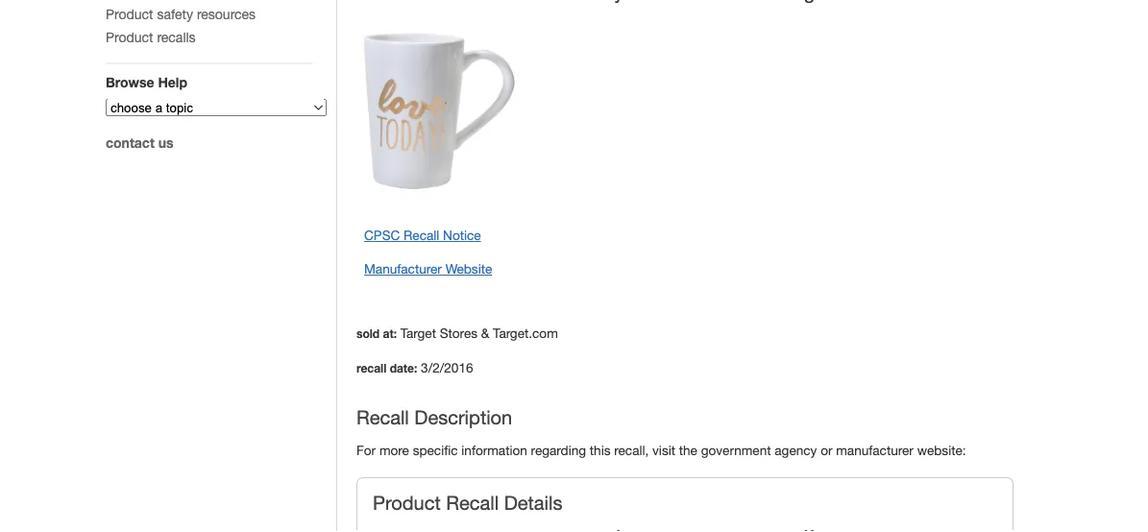Task type: describe. For each thing, give the bounding box(es) containing it.
1 vertical spatial product
[[106, 29, 153, 45]]

more
[[380, 443, 410, 459]]

recall
[[357, 362, 387, 375]]

website
[[446, 261, 493, 277]]

date:
[[390, 362, 418, 375]]

specific
[[413, 443, 458, 459]]

cpsc recall notice link
[[364, 228, 481, 243]]

website:
[[918, 443, 967, 459]]

product for product recall details
[[373, 492, 441, 515]]

target
[[401, 326, 436, 341]]

us
[[158, 135, 174, 150]]

recalls
[[157, 29, 196, 45]]

details
[[504, 492, 563, 515]]

illume valentines daythemed ceramic mug image
[[357, 28, 522, 194]]

the
[[680, 443, 698, 459]]

target.com
[[493, 326, 558, 341]]

contact
[[106, 135, 155, 150]]

cpsc recall notice
[[364, 228, 481, 243]]

for
[[357, 443, 376, 459]]

product recalls link
[[106, 29, 196, 45]]

cpsc
[[364, 228, 400, 243]]

manufacturer
[[837, 443, 914, 459]]

browse help
[[106, 74, 188, 90]]

recall for product
[[446, 492, 499, 515]]

help
[[158, 74, 188, 90]]

visit
[[653, 443, 676, 459]]

&
[[481, 326, 490, 341]]

contact us link
[[106, 135, 174, 150]]

this
[[590, 443, 611, 459]]

notice
[[443, 228, 481, 243]]

3/2/2016
[[421, 360, 474, 376]]

government
[[702, 443, 772, 459]]

product for product safety resources product recalls
[[106, 6, 153, 22]]

browse
[[106, 74, 154, 90]]



Task type: vqa. For each thing, say whether or not it's contained in the screenshot.
Recall Description at the bottom left
yes



Task type: locate. For each thing, give the bounding box(es) containing it.
information
[[462, 443, 528, 459]]

manufacturer website
[[364, 261, 493, 277]]

navigation containing product safety resources
[[106, 0, 327, 367]]

2 vertical spatial product
[[373, 492, 441, 515]]

resources
[[197, 6, 256, 22]]

product safety resources product recalls
[[106, 6, 256, 45]]

sold
[[357, 328, 380, 341]]

agency
[[775, 443, 818, 459]]

or
[[821, 443, 833, 459]]

recall for cpsc
[[404, 228, 440, 243]]

at:
[[383, 328, 397, 341]]

recall
[[404, 228, 440, 243], [357, 407, 409, 429], [446, 492, 499, 515]]

product down "more"
[[373, 492, 441, 515]]

recall date: 3/2/2016
[[357, 360, 474, 376]]

product up product recalls link
[[106, 6, 153, 22]]

stores
[[440, 326, 478, 341]]

navigation
[[106, 0, 327, 367]]

product safety resources link
[[106, 6, 256, 22]]

0 vertical spatial product
[[106, 6, 153, 22]]

recall up "more"
[[357, 407, 409, 429]]

for more specific information regarding this recall, visit the government agency or manufacturer website:
[[357, 443, 967, 459]]

description
[[415, 407, 513, 429]]

regarding
[[531, 443, 587, 459]]

recall description
[[357, 407, 513, 429]]

recall down "information"
[[446, 492, 499, 515]]

product up browse
[[106, 29, 153, 45]]

0 vertical spatial recall
[[404, 228, 440, 243]]

1 vertical spatial recall
[[357, 407, 409, 429]]

safety
[[157, 6, 193, 22]]

recall up manufacturer website
[[404, 228, 440, 243]]

manufacturer website link
[[364, 261, 493, 277]]

product
[[106, 6, 153, 22], [106, 29, 153, 45], [373, 492, 441, 515]]

2 vertical spatial recall
[[446, 492, 499, 515]]

recall,
[[615, 443, 649, 459]]

manufacturer
[[364, 261, 442, 277]]

sold at: target stores & target.com
[[357, 326, 558, 341]]

contact us
[[106, 135, 174, 150]]

product recall details
[[373, 492, 563, 515]]



